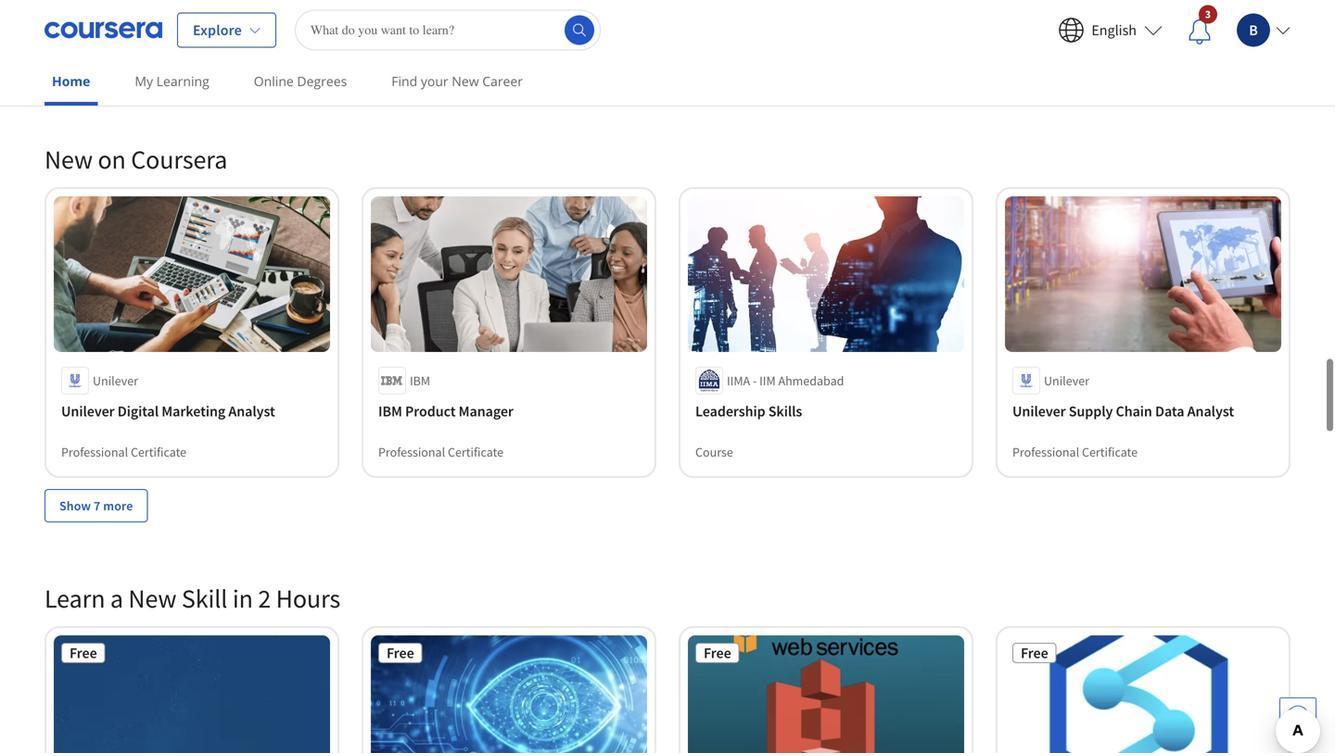 Task type: locate. For each thing, give the bounding box(es) containing it.
show 7 more button
[[45, 489, 148, 523]]

2 horizontal spatial professional
[[1013, 444, 1080, 461]]

iima - iim ahmedabad
[[727, 373, 844, 389]]

analyst
[[228, 402, 275, 421], [1188, 402, 1234, 421]]

unilever supply chain data analyst link
[[1013, 402, 1274, 421]]

learning
[[156, 72, 209, 90]]

on
[[98, 143, 126, 176]]

new right a on the left bottom
[[128, 583, 177, 615]]

certificate for marketing
[[131, 444, 186, 461]]

1 horizontal spatial ibm
[[410, 373, 430, 389]]

ibm for ibm product manager
[[378, 402, 402, 421]]

1 horizontal spatial credit
[[404, 1, 437, 18]]

help center image
[[1287, 706, 1309, 728]]

new left on
[[45, 143, 93, 176]]

ibm product manager link
[[378, 402, 640, 421]]

1 free from the left
[[70, 644, 97, 663]]

offered up my
[[123, 1, 162, 18]]

What do you want to learn? text field
[[295, 10, 601, 51]]

1 professional certificate from the left
[[61, 444, 186, 461]]

unilever supply chain data analyst
[[1013, 402, 1234, 421]]

1 vertical spatial more
[[103, 498, 133, 514]]

certificate for manager
[[448, 444, 504, 461]]

1 vertical spatial new
[[45, 143, 93, 176]]

more right 7
[[103, 498, 133, 514]]

8
[[94, 77, 100, 94]]

2 credit offered from the left
[[404, 1, 479, 18]]

0 horizontal spatial ibm
[[378, 402, 402, 421]]

iima
[[727, 373, 750, 389]]

0 vertical spatial more
[[103, 77, 133, 94]]

marketing
[[162, 402, 226, 421]]

more for show 7 more
[[103, 498, 133, 514]]

learn a new skill in 2 hours collection element
[[33, 552, 1302, 754]]

1 horizontal spatial credit offered
[[404, 1, 479, 18]]

offered up find your new career link
[[440, 1, 479, 18]]

0 horizontal spatial new
[[45, 143, 93, 176]]

analyst right data
[[1188, 402, 1234, 421]]

1 horizontal spatial professional
[[378, 444, 445, 461]]

1 horizontal spatial offered
[[440, 1, 479, 18]]

1 vertical spatial ibm
[[378, 402, 402, 421]]

certificate for chain
[[1082, 444, 1138, 461]]

show inside button
[[59, 77, 91, 94]]

3 certificate from the left
[[1082, 444, 1138, 461]]

my learning link
[[127, 60, 217, 102]]

1 horizontal spatial certificate
[[448, 444, 504, 461]]

new for your
[[452, 72, 479, 90]]

show left 7
[[59, 498, 91, 514]]

unilever digital marketing analyst link
[[61, 402, 323, 421]]

ibm
[[410, 373, 430, 389], [378, 402, 402, 421]]

more for show 8 more
[[103, 77, 133, 94]]

2 mastertrack from the left
[[378, 23, 442, 40]]

skills
[[769, 402, 802, 421]]

analyst right "marketing"
[[228, 402, 275, 421]]

explore
[[193, 21, 242, 39]]

None search field
[[295, 10, 601, 51]]

offered up the english
[[1074, 1, 1113, 18]]

2 professional certificate from the left
[[378, 444, 504, 461]]

more
[[103, 77, 133, 94], [103, 498, 133, 514]]

offered
[[123, 1, 162, 18], [440, 1, 479, 18], [1074, 1, 1113, 18]]

degrees
[[297, 72, 347, 90]]

3 offered from the left
[[1074, 1, 1113, 18]]

certificate
[[131, 444, 186, 461], [448, 444, 504, 461], [1082, 444, 1138, 461]]

my learning
[[135, 72, 209, 90]]

mastertrack
[[61, 23, 125, 40], [378, 23, 442, 40], [1013, 23, 1076, 40]]

show
[[59, 77, 91, 94], [59, 498, 91, 514]]

my
[[135, 72, 153, 90]]

professional down supply
[[1013, 444, 1080, 461]]

0 horizontal spatial credit offered
[[87, 1, 162, 18]]

1 mastertrack from the left
[[61, 23, 125, 40]]

2 horizontal spatial mastertrack
[[1013, 23, 1076, 40]]

0 horizontal spatial professional certificate
[[61, 444, 186, 461]]

2 horizontal spatial professional certificate
[[1013, 444, 1138, 461]]

explore button
[[177, 13, 276, 48]]

2 horizontal spatial offered
[[1074, 1, 1113, 18]]

certificate down unilever digital marketing analyst
[[131, 444, 186, 461]]

2 vertical spatial new
[[128, 583, 177, 615]]

leadership skills
[[696, 402, 802, 421]]

explore mastertrack® certificates collection element
[[33, 0, 1302, 132]]

professional certificate
[[61, 444, 186, 461], [378, 444, 504, 461], [1013, 444, 1138, 461]]

unilever up supply
[[1044, 373, 1090, 389]]

unilever
[[93, 373, 138, 389], [1044, 373, 1090, 389], [61, 402, 115, 421], [1013, 402, 1066, 421]]

1 horizontal spatial new
[[128, 583, 177, 615]]

certificate down unilever supply chain data analyst
[[1082, 444, 1138, 461]]

3 credit from the left
[[1039, 1, 1072, 18]]

coursera
[[131, 143, 227, 176]]

new inside 'element'
[[128, 583, 177, 615]]

credit offered up my
[[87, 1, 162, 18]]

2 more from the top
[[103, 498, 133, 514]]

0 vertical spatial show
[[59, 77, 91, 94]]

mastertrack left the english
[[1013, 23, 1076, 40]]

2 show from the top
[[59, 498, 91, 514]]

show inside "button"
[[59, 498, 91, 514]]

product
[[405, 402, 456, 421]]

2 free from the left
[[387, 644, 414, 663]]

offered inside credit offered mastertrack
[[1074, 1, 1113, 18]]

1 offered from the left
[[123, 1, 162, 18]]

professional
[[61, 444, 128, 461], [378, 444, 445, 461], [1013, 444, 1080, 461]]

new right your
[[452, 72, 479, 90]]

0 horizontal spatial certificate
[[131, 444, 186, 461]]

0 vertical spatial new
[[452, 72, 479, 90]]

b
[[1249, 21, 1258, 39]]

2 certificate from the left
[[448, 444, 504, 461]]

7
[[94, 498, 100, 514]]

professional up show 7 more
[[61, 444, 128, 461]]

0 horizontal spatial analyst
[[228, 402, 275, 421]]

2 horizontal spatial new
[[452, 72, 479, 90]]

certificate down manager
[[448, 444, 504, 461]]

mastertrack up "show 8 more" button
[[61, 23, 125, 40]]

0 horizontal spatial offered
[[123, 1, 162, 18]]

new for a
[[128, 583, 177, 615]]

professional certificate down digital
[[61, 444, 186, 461]]

1 horizontal spatial mastertrack
[[378, 23, 442, 40]]

0 horizontal spatial mastertrack
[[61, 23, 125, 40]]

3 mastertrack from the left
[[1013, 23, 1076, 40]]

more right 8
[[103, 77, 133, 94]]

professional certificate down supply
[[1013, 444, 1138, 461]]

1 professional from the left
[[61, 444, 128, 461]]

0 horizontal spatial professional
[[61, 444, 128, 461]]

1 vertical spatial show
[[59, 498, 91, 514]]

unilever digital marketing analyst
[[61, 402, 275, 421]]

2 horizontal spatial certificate
[[1082, 444, 1138, 461]]

show 7 more
[[59, 498, 133, 514]]

1 show from the top
[[59, 77, 91, 94]]

leadership skills link
[[696, 402, 957, 421]]

credit offered up your
[[404, 1, 479, 18]]

free
[[70, 644, 97, 663], [387, 644, 414, 663], [704, 644, 731, 663], [1021, 644, 1049, 663]]

ibm up product
[[410, 373, 430, 389]]

0 vertical spatial ibm
[[410, 373, 430, 389]]

professional down product
[[378, 444, 445, 461]]

professional certificate down ibm product manager
[[378, 444, 504, 461]]

more inside "button"
[[103, 498, 133, 514]]

1 more from the top
[[103, 77, 133, 94]]

new
[[452, 72, 479, 90], [45, 143, 93, 176], [128, 583, 177, 615]]

credit
[[87, 1, 120, 18], [404, 1, 437, 18], [1039, 1, 1072, 18]]

learn
[[45, 583, 105, 615]]

ibm left product
[[378, 402, 402, 421]]

1 horizontal spatial professional certificate
[[378, 444, 504, 461]]

ahmedabad
[[778, 373, 844, 389]]

show left 8
[[59, 77, 91, 94]]

ibm product manager
[[378, 402, 514, 421]]

2 professional from the left
[[378, 444, 445, 461]]

credit offered
[[87, 1, 162, 18], [404, 1, 479, 18]]

0 horizontal spatial credit
[[87, 1, 120, 18]]

digital
[[118, 402, 159, 421]]

1 certificate from the left
[[131, 444, 186, 461]]

leadership
[[696, 402, 766, 421]]

more inside button
[[103, 77, 133, 94]]

3 professional from the left
[[1013, 444, 1080, 461]]

1 horizontal spatial analyst
[[1188, 402, 1234, 421]]

mastertrack up find at the left
[[378, 23, 442, 40]]

3 professional certificate from the left
[[1013, 444, 1138, 461]]

professional certificate for digital
[[61, 444, 186, 461]]

2 horizontal spatial credit
[[1039, 1, 1072, 18]]



Task type: vqa. For each thing, say whether or not it's contained in the screenshot.


Task type: describe. For each thing, give the bounding box(es) containing it.
3 button
[[1174, 4, 1226, 56]]

online degrees link
[[246, 60, 354, 102]]

show 8 more
[[59, 77, 133, 94]]

supply
[[1069, 402, 1113, 421]]

online degrees
[[254, 72, 347, 90]]

skill
[[182, 583, 228, 615]]

unilever left supply
[[1013, 402, 1066, 421]]

manager
[[459, 402, 514, 421]]

chain
[[1116, 402, 1153, 421]]

new on coursera collection element
[[33, 113, 1302, 552]]

-
[[753, 373, 757, 389]]

2 offered from the left
[[440, 1, 479, 18]]

your
[[421, 72, 449, 90]]

find your new career
[[392, 72, 523, 90]]

professional for digital
[[61, 444, 128, 461]]

3
[[1205, 7, 1211, 21]]

1 credit offered from the left
[[87, 1, 162, 18]]

iim
[[760, 373, 776, 389]]

show for show 8 more
[[59, 77, 91, 94]]

b button
[[1226, 2, 1291, 58]]

home link
[[45, 60, 98, 106]]

course
[[696, 444, 733, 461]]

professional certificate for supply
[[1013, 444, 1138, 461]]

online
[[254, 72, 294, 90]]

1 credit from the left
[[87, 1, 120, 18]]

professional for product
[[378, 444, 445, 461]]

english
[[1092, 21, 1137, 39]]

career
[[482, 72, 523, 90]]

ibm for ibm
[[410, 373, 430, 389]]

find your new career link
[[384, 60, 530, 102]]

in
[[233, 583, 253, 615]]

professional for supply
[[1013, 444, 1080, 461]]

2
[[258, 583, 271, 615]]

2 analyst from the left
[[1188, 402, 1234, 421]]

credit offered mastertrack
[[1013, 1, 1113, 40]]

english button
[[1047, 6, 1174, 54]]

credit inside credit offered mastertrack
[[1039, 1, 1072, 18]]

3 free from the left
[[704, 644, 731, 663]]

show 8 more button
[[45, 69, 148, 102]]

a
[[110, 583, 123, 615]]

mastertrack inside credit offered mastertrack
[[1013, 23, 1076, 40]]

home
[[52, 72, 90, 90]]

new on coursera
[[45, 143, 227, 176]]

hours
[[276, 583, 340, 615]]

2 credit from the left
[[404, 1, 437, 18]]

coursera image
[[45, 15, 162, 45]]

find
[[392, 72, 417, 90]]

unilever up digital
[[93, 373, 138, 389]]

unilever left digital
[[61, 402, 115, 421]]

learn a new skill in 2 hours
[[45, 583, 340, 615]]

data
[[1155, 402, 1185, 421]]

professional certificate for product
[[378, 444, 504, 461]]

1 analyst from the left
[[228, 402, 275, 421]]

4 free from the left
[[1021, 644, 1049, 663]]

show for show 7 more
[[59, 498, 91, 514]]



